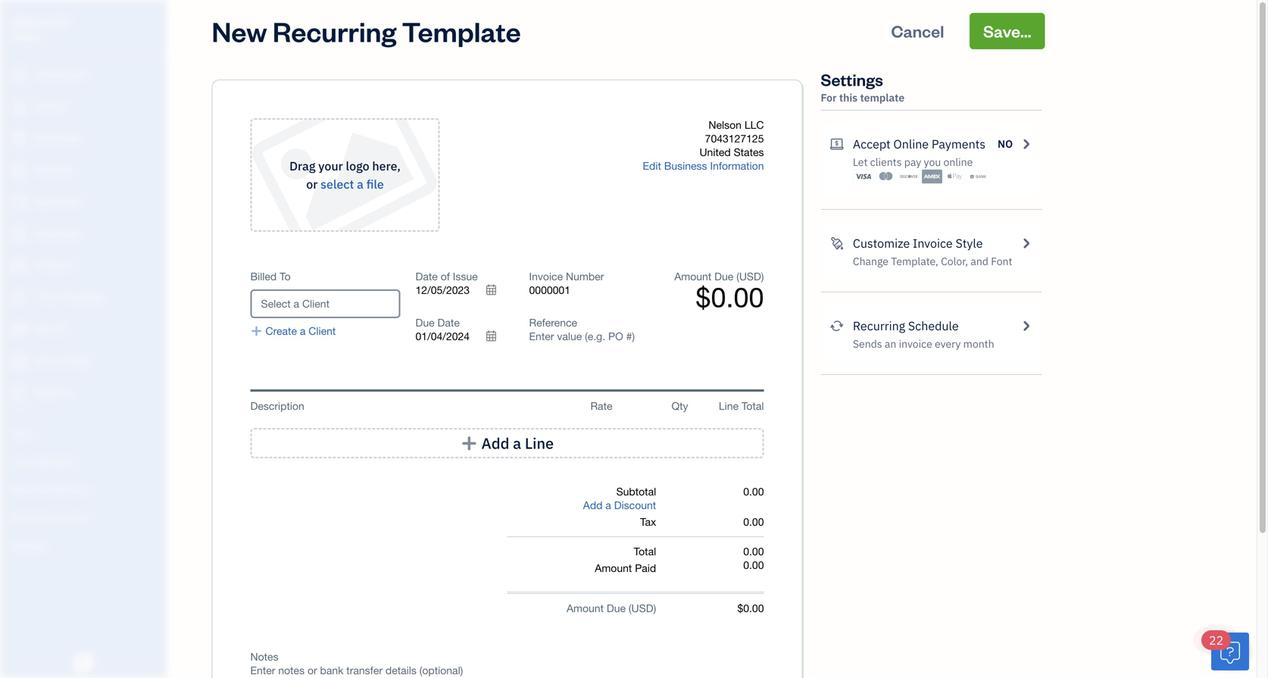 Task type: vqa. For each thing, say whether or not it's contained in the screenshot.
the rightmost much
no



Task type: describe. For each thing, give the bounding box(es) containing it.
date of issue 12/05/2023
[[416, 270, 478, 296]]

rate
[[591, 400, 613, 412]]

template
[[860, 91, 905, 105]]

client image
[[10, 99, 28, 114]]

template
[[402, 13, 521, 49]]

a inside create a client button
[[300, 325, 306, 337]]

notes
[[250, 651, 279, 663]]

) for amount due ( usd )
[[654, 602, 656, 615]]

add inside add a line button
[[482, 433, 510, 453]]

nelson llc 7043127125 united states edit business information
[[643, 119, 764, 172]]

0000001 button
[[529, 283, 639, 297]]

billed to
[[250, 270, 291, 283]]

estimate image
[[10, 131, 28, 146]]

1 0.00 from the top
[[744, 485, 764, 498]]

apps
[[11, 427, 34, 440]]

payments
[[932, 136, 986, 152]]

3 0.00 from the top
[[744, 545, 764, 558]]

chevronright image for recurring schedule
[[1019, 317, 1033, 335]]

save… button
[[970, 13, 1045, 49]]

invoice image
[[10, 163, 28, 178]]

a inside add a line button
[[513, 433, 522, 453]]

nelson for nelson llc owner
[[12, 14, 47, 28]]

total amount paid
[[595, 545, 656, 574]]

tax
[[640, 516, 656, 528]]

style
[[956, 235, 983, 251]]

bank
[[11, 511, 33, 524]]

add inside subtotal add a discount tax
[[583, 499, 603, 512]]

change template, color, and font
[[853, 254, 1013, 268]]

llc for nelson llc owner
[[49, 14, 70, 28]]

12/05/2023
[[416, 284, 470, 296]]

an
[[885, 337, 897, 351]]

chart image
[[10, 354, 28, 369]]

due for amount due ( usd )
[[607, 602, 626, 615]]

01/04/2024 button
[[416, 330, 507, 343]]

drag
[[290, 158, 316, 174]]

usd for amount due ( usd )
[[632, 602, 654, 615]]

7043127125
[[705, 132, 764, 145]]

this
[[840, 91, 858, 105]]

22
[[1209, 632, 1224, 648]]

drag your logo here , or select a file
[[290, 158, 401, 192]]

team members
[[11, 455, 77, 468]]

llc for nelson llc 7043127125 united states edit business information
[[745, 119, 764, 131]]

refresh image
[[830, 317, 844, 335]]

clients
[[870, 155, 902, 169]]

line total
[[719, 400, 764, 412]]

reference
[[529, 316, 577, 329]]

you
[[924, 155, 941, 169]]

date inside due date 01/04/2024
[[438, 316, 460, 329]]

settings for this template
[[821, 69, 905, 105]]

information
[[710, 160, 764, 172]]

online
[[894, 136, 929, 152]]

discount
[[614, 499, 656, 512]]

amount inside total amount paid
[[595, 562, 632, 574]]

01/04/2024
[[416, 330, 470, 343]]

states
[[734, 146, 764, 158]]

plus image for create a client
[[250, 324, 263, 338]]

amount for amount due ( usd ) $0.00
[[675, 270, 712, 283]]

settings for settings for this template
[[821, 69, 883, 90]]

( for amount due ( usd ) $0.00
[[737, 270, 739, 283]]

apple pay image
[[945, 169, 966, 184]]

add a discount button
[[583, 499, 656, 512]]

freshbooks image
[[71, 654, 95, 672]]

accept
[[853, 136, 891, 152]]

apps link
[[4, 421, 162, 447]]

$0.00 inside amount due ( usd ) $0.00
[[696, 281, 764, 313]]

new
[[212, 13, 267, 49]]

change
[[853, 254, 889, 268]]

items and services link
[[4, 477, 162, 503]]

a inside drag your logo here , or select a file
[[357, 176, 364, 192]]

dashboard image
[[10, 67, 28, 83]]

american express image
[[922, 169, 943, 184]]

client
[[309, 325, 336, 337]]

sends
[[853, 337, 883, 351]]

paintbrush image
[[830, 234, 844, 252]]

chevronright image
[[1019, 234, 1033, 252]]

amount for amount due ( usd )
[[567, 602, 604, 615]]

plus image for add a line
[[461, 436, 478, 451]]

visa image
[[853, 169, 874, 184]]

customize invoice style
[[853, 235, 983, 251]]

invoice inside invoice number 0000001
[[529, 270, 563, 283]]

every
[[935, 337, 961, 351]]

settings link
[[4, 533, 162, 559]]

22 button
[[1202, 630, 1250, 671]]

select
[[321, 176, 354, 192]]

4 0.00 from the top
[[744, 559, 764, 571]]

total inside total amount paid
[[634, 545, 656, 558]]

customize
[[853, 235, 910, 251]]

here
[[372, 158, 397, 174]]

settings for settings
[[11, 539, 46, 552]]

chevronright image for no
[[1019, 135, 1033, 153]]

line inside add a line button
[[525, 433, 554, 453]]

bank connections
[[11, 511, 89, 524]]

Notes text field
[[250, 664, 764, 677]]

main element
[[0, 0, 205, 678]]

save…
[[984, 20, 1032, 42]]

invoice
[[899, 337, 933, 351]]



Task type: locate. For each thing, give the bounding box(es) containing it.
subtotal
[[617, 485, 656, 498]]

items
[[11, 483, 35, 496]]

pay
[[905, 155, 922, 169]]

onlinesales image
[[830, 135, 844, 153]]

1 vertical spatial and
[[37, 483, 53, 496]]

to
[[280, 270, 291, 283]]

template,
[[891, 254, 939, 268]]

)
[[761, 270, 764, 283], [654, 602, 656, 615]]

team
[[11, 455, 35, 468]]

online
[[944, 155, 973, 169]]

0 horizontal spatial (
[[629, 602, 632, 615]]

of
[[441, 270, 450, 283]]

no
[[998, 137, 1013, 151]]

0000001
[[529, 284, 571, 296]]

1 vertical spatial settings
[[11, 539, 46, 552]]

cancel button
[[878, 13, 958, 49]]

bank image
[[968, 169, 989, 184]]

cancel
[[892, 20, 945, 42]]

paid
[[635, 562, 656, 574]]

1 vertical spatial chevronright image
[[1019, 317, 1033, 335]]

members
[[37, 455, 77, 468]]

bank connections link
[[4, 505, 162, 531]]

llc inside nelson llc 7043127125 united states edit business information
[[745, 119, 764, 131]]

month
[[964, 337, 995, 351]]

0 horizontal spatial invoice
[[529, 270, 563, 283]]

add
[[482, 433, 510, 453], [583, 499, 603, 512]]

issue
[[453, 270, 478, 283]]

resource center badge image
[[1212, 633, 1250, 671]]

subtotal add a discount tax
[[583, 485, 656, 528]]

0 vertical spatial $0.00
[[696, 281, 764, 313]]

chevronright image
[[1019, 135, 1033, 153], [1019, 317, 1033, 335]]

invoice number 0000001
[[529, 270, 604, 296]]

$0.00
[[696, 281, 764, 313], [738, 602, 764, 615]]

12/05/2023 button
[[416, 283, 507, 297]]

1 horizontal spatial )
[[761, 270, 764, 283]]

2 horizontal spatial due
[[715, 270, 734, 283]]

1 vertical spatial invoice
[[529, 270, 563, 283]]

create a client
[[266, 325, 336, 337]]

number
[[566, 270, 604, 283]]

1 vertical spatial amount
[[595, 562, 632, 574]]

accept online payments
[[853, 136, 986, 152]]

0 vertical spatial (
[[737, 270, 739, 283]]

1 chevronright image from the top
[[1019, 135, 1033, 153]]

1 vertical spatial llc
[[745, 119, 764, 131]]

amount
[[675, 270, 712, 283], [595, 562, 632, 574], [567, 602, 604, 615]]

timer image
[[10, 290, 28, 305]]

0 vertical spatial invoice
[[913, 235, 953, 251]]

0 horizontal spatial due
[[416, 316, 435, 329]]

nelson inside nelson llc owner
[[12, 14, 47, 28]]

usd for amount due ( usd ) $0.00
[[739, 270, 761, 283]]

1 vertical spatial recurring
[[853, 318, 906, 334]]

0 vertical spatial llc
[[49, 14, 70, 28]]

0 vertical spatial line
[[719, 400, 739, 412]]

) for amount due ( usd ) $0.00
[[761, 270, 764, 283]]

0 vertical spatial chevronright image
[[1019, 135, 1033, 153]]

add a line button
[[250, 428, 764, 458]]

new recurring template
[[212, 13, 521, 49]]

nelson for nelson llc 7043127125 united states edit business information
[[709, 119, 742, 131]]

Reference Number text field
[[529, 330, 636, 343]]

amount due ( usd ) $0.00
[[675, 270, 764, 313]]

edit business information button
[[643, 159, 764, 173]]

edit
[[643, 160, 661, 172]]

0.00
[[744, 485, 764, 498], [744, 516, 764, 528], [744, 545, 764, 558], [744, 559, 764, 571]]

1 horizontal spatial recurring
[[853, 318, 906, 334]]

schedule
[[909, 318, 959, 334]]

1 horizontal spatial total
[[742, 400, 764, 412]]

money image
[[10, 322, 28, 337]]

2 0.00 from the top
[[744, 516, 764, 528]]

total
[[742, 400, 764, 412], [634, 545, 656, 558]]

connections
[[35, 511, 89, 524]]

owner
[[12, 30, 42, 42]]

1 horizontal spatial invoice
[[913, 235, 953, 251]]

1 vertical spatial $0.00
[[738, 602, 764, 615]]

recurring schedule
[[853, 318, 959, 334]]

2 chevronright image from the top
[[1019, 317, 1033, 335]]

0 horizontal spatial total
[[634, 545, 656, 558]]

due inside due date 01/04/2024
[[416, 316, 435, 329]]

2 vertical spatial amount
[[567, 602, 604, 615]]

qty
[[672, 400, 688, 412]]

( inside amount due ( usd ) $0.00
[[737, 270, 739, 283]]

total right qty
[[742, 400, 764, 412]]

file
[[367, 176, 384, 192]]

and
[[971, 254, 989, 268], [37, 483, 53, 496]]

amount inside amount due ( usd ) $0.00
[[675, 270, 712, 283]]

add a line
[[482, 433, 554, 453]]

plus image
[[250, 324, 263, 338], [461, 436, 478, 451]]

date left of
[[416, 270, 438, 283]]

1 vertical spatial usd
[[632, 602, 654, 615]]

0 vertical spatial recurring
[[273, 13, 397, 49]]

or
[[306, 176, 318, 192]]

create
[[266, 325, 297, 337]]

0 vertical spatial due
[[715, 270, 734, 283]]

0 vertical spatial date
[[416, 270, 438, 283]]

0 vertical spatial plus image
[[250, 324, 263, 338]]

business
[[664, 160, 707, 172]]

llc
[[49, 14, 70, 28], [745, 119, 764, 131]]

0 vertical spatial nelson
[[12, 14, 47, 28]]

1 vertical spatial (
[[629, 602, 632, 615]]

settings up this
[[821, 69, 883, 90]]

0 vertical spatial add
[[482, 433, 510, 453]]

1 vertical spatial nelson
[[709, 119, 742, 131]]

1 horizontal spatial nelson
[[709, 119, 742, 131]]

due
[[715, 270, 734, 283], [416, 316, 435, 329], [607, 602, 626, 615]]

plus image left add a line
[[461, 436, 478, 451]]

logo
[[346, 158, 370, 174]]

0 vertical spatial and
[[971, 254, 989, 268]]

your
[[318, 158, 343, 174]]

0 horizontal spatial usd
[[632, 602, 654, 615]]

0.00 0.00
[[744, 545, 764, 571]]

,
[[397, 158, 401, 174]]

1 horizontal spatial (
[[737, 270, 739, 283]]

nelson llc owner
[[12, 14, 70, 42]]

sends an invoice every month
[[853, 337, 995, 351]]

( for amount due ( usd )
[[629, 602, 632, 615]]

recurring
[[273, 13, 397, 49], [853, 318, 906, 334]]

1 vertical spatial line
[[525, 433, 554, 453]]

0 horizontal spatial )
[[654, 602, 656, 615]]

0 horizontal spatial plus image
[[250, 324, 263, 338]]

discover image
[[899, 169, 920, 184]]

date inside date of issue 12/05/2023
[[416, 270, 438, 283]]

0 horizontal spatial llc
[[49, 14, 70, 28]]

total up paid
[[634, 545, 656, 558]]

date
[[416, 270, 438, 283], [438, 316, 460, 329]]

a inside subtotal add a discount tax
[[606, 499, 611, 512]]

nelson up 7043127125
[[709, 119, 742, 131]]

2 vertical spatial due
[[607, 602, 626, 615]]

and right the items
[[37, 483, 53, 496]]

nelson up owner
[[12, 14, 47, 28]]

1 vertical spatial )
[[654, 602, 656, 615]]

1 vertical spatial date
[[438, 316, 460, 329]]

settings
[[821, 69, 883, 90], [11, 539, 46, 552]]

mastercard image
[[876, 169, 897, 184]]

1 vertical spatial add
[[583, 499, 603, 512]]

1 horizontal spatial due
[[607, 602, 626, 615]]

payment image
[[10, 195, 28, 210]]

nelson inside nelson llc 7043127125 united states edit business information
[[709, 119, 742, 131]]

1 horizontal spatial llc
[[745, 119, 764, 131]]

1 horizontal spatial and
[[971, 254, 989, 268]]

settings inside main element
[[11, 539, 46, 552]]

llc inside nelson llc owner
[[49, 14, 70, 28]]

and down style
[[971, 254, 989, 268]]

date up '01/04/2024'
[[438, 316, 460, 329]]

0 vertical spatial )
[[761, 270, 764, 283]]

plus image inside add a line button
[[461, 436, 478, 451]]

team members link
[[4, 449, 162, 475]]

1 vertical spatial due
[[416, 316, 435, 329]]

let
[[853, 155, 868, 169]]

settings down bank
[[11, 539, 46, 552]]

create a client button
[[250, 324, 336, 338]]

0 vertical spatial total
[[742, 400, 764, 412]]

line
[[719, 400, 739, 412], [525, 433, 554, 453]]

1 vertical spatial total
[[634, 545, 656, 558]]

color,
[[941, 254, 969, 268]]

invoice up "0000001"
[[529, 270, 563, 283]]

settings inside the settings for this template
[[821, 69, 883, 90]]

report image
[[10, 386, 28, 401]]

1 horizontal spatial plus image
[[461, 436, 478, 451]]

description
[[250, 400, 304, 412]]

1 horizontal spatial usd
[[739, 270, 761, 283]]

due for amount due ( usd ) $0.00
[[715, 270, 734, 283]]

) inside amount due ( usd ) $0.00
[[761, 270, 764, 283]]

and inside items and services link
[[37, 483, 53, 496]]

0 horizontal spatial recurring
[[273, 13, 397, 49]]

invoice up change template, color, and font
[[913, 235, 953, 251]]

due inside amount due ( usd ) $0.00
[[715, 270, 734, 283]]

invoice
[[913, 235, 953, 251], [529, 270, 563, 283]]

0 horizontal spatial add
[[482, 433, 510, 453]]

0 vertical spatial amount
[[675, 270, 712, 283]]

due date 01/04/2024
[[416, 316, 470, 343]]

1 horizontal spatial settings
[[821, 69, 883, 90]]

0 horizontal spatial settings
[[11, 539, 46, 552]]

let clients pay you online
[[853, 155, 973, 169]]

plus image left the create
[[250, 324, 263, 338]]

a
[[357, 176, 364, 192], [300, 325, 306, 337], [513, 433, 522, 453], [606, 499, 611, 512]]

0 horizontal spatial and
[[37, 483, 53, 496]]

0 vertical spatial usd
[[739, 270, 761, 283]]

1 horizontal spatial line
[[719, 400, 739, 412]]

expense image
[[10, 227, 28, 242]]

Client text field
[[252, 291, 399, 317]]

amount due ( usd )
[[567, 602, 656, 615]]

usd inside amount due ( usd ) $0.00
[[739, 270, 761, 283]]

items and services
[[11, 483, 91, 496]]

0 horizontal spatial line
[[525, 433, 554, 453]]

1 horizontal spatial add
[[583, 499, 603, 512]]

for
[[821, 91, 837, 105]]

billed
[[250, 270, 277, 283]]

1 vertical spatial plus image
[[461, 436, 478, 451]]

0 horizontal spatial nelson
[[12, 14, 47, 28]]

project image
[[10, 258, 28, 274]]

0 vertical spatial settings
[[821, 69, 883, 90]]



